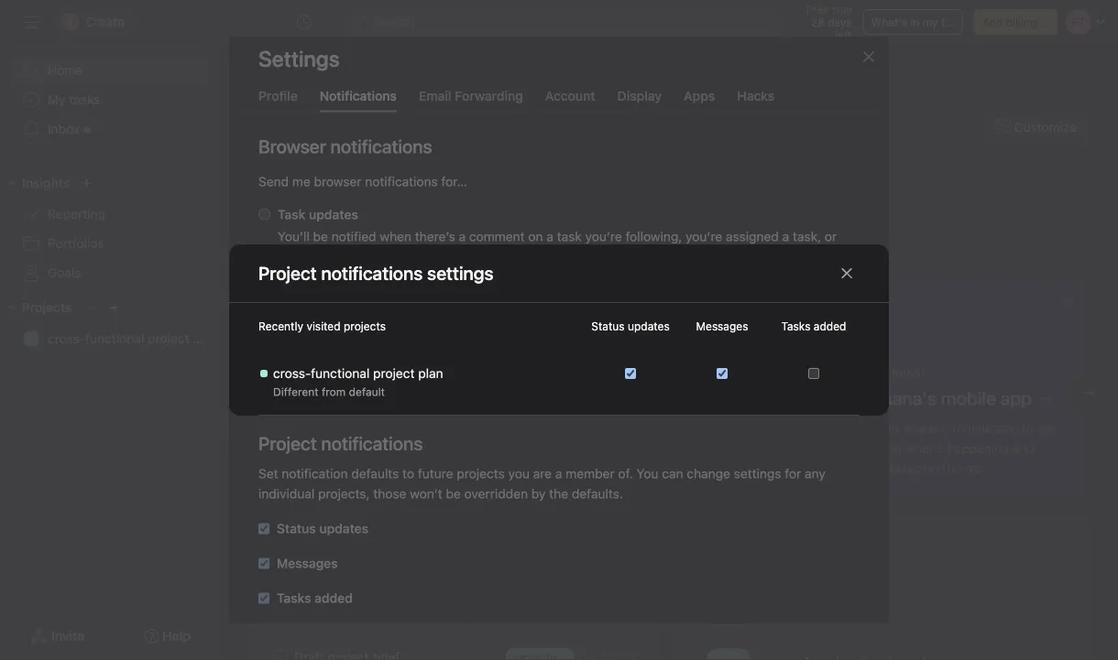 Task type: vqa. For each thing, say whether or not it's contained in the screenshot.
the left the task
yes



Task type: describe. For each thing, give the bounding box(es) containing it.
from inside project notifications settings dialog
[[322, 386, 346, 399]]

cross- inside project notifications settings dialog
[[273, 366, 311, 381]]

browser notifications
[[259, 136, 432, 158]]

cross-functional project plan inside project notifications settings dialog
[[273, 366, 443, 381]]

Completed checkbox
[[269, 647, 291, 661]]

reporting
[[48, 207, 106, 222]]

inbox link
[[11, 115, 209, 144]]

be for you'll
[[313, 310, 328, 325]]

project
[[259, 263, 317, 284]]

add billing info button
[[974, 9, 1059, 35]]

to right steps
[[301, 243, 318, 264]]

4
[[653, 232, 662, 247]]

steps
[[249, 243, 297, 264]]

close image
[[862, 50, 876, 64]]

asana
[[544, 369, 580, 384]]

a inside set notification defaults to future projects you are a member of. you can change settings for any individual projects, those won't be overridden by the defaults.
[[555, 467, 562, 482]]

add profile photo image
[[272, 534, 316, 578]]

functional inside "link"
[[85, 331, 144, 347]]

search button
[[343, 7, 783, 37]]

what's in my trial? button
[[863, 9, 967, 35]]

following,
[[626, 230, 682, 245]]

customize button
[[984, 111, 1089, 144]]

0 vertical spatial task
[[557, 230, 582, 245]]

notifications settings
[[321, 263, 494, 284]]

free
[[806, 3, 829, 16]]

can
[[662, 467, 683, 482]]

you'll
[[278, 310, 310, 325]]

status updates inside project notifications settings dialog
[[592, 320, 670, 333]]

email forwarding
[[419, 88, 523, 103]]

project inside "link"
[[148, 331, 189, 347]]

apps button
[[684, 88, 715, 112]]

my tasks upcoming
[[331, 543, 404, 587]]

hacks button
[[737, 88, 775, 112]]

status inside project notifications settings dialog
[[592, 320, 625, 333]]

as
[[359, 252, 372, 267]]

task inside button
[[334, 613, 356, 626]]

insights element
[[0, 167, 220, 292]]

a left task,
[[782, 230, 789, 245]]

task,
[[793, 230, 821, 245]]

in
[[911, 16, 920, 28]]

a right there's
[[459, 230, 466, 245]]

up
[[745, 232, 760, 247]]

0 vertical spatial notifications
[[365, 175, 438, 190]]

level
[[714, 232, 741, 247]]

more
[[665, 232, 695, 247]]

projects button
[[0, 297, 72, 319]]

of.
[[618, 467, 633, 482]]

@mentions
[[278, 288, 345, 303]]

info
[[1040, 16, 1059, 28]]

send
[[259, 175, 289, 190]]

Toggle notify about messages checkbox
[[717, 369, 728, 380]]

projects element
[[0, 292, 220, 358]]

different
[[273, 386, 319, 399]]

set notification defaults to future projects you are a member of. you can change settings for any individual projects, those won't be overridden by the defaults.
[[259, 467, 826, 502]]

beginner 4 more to level up
[[585, 231, 760, 248]]

a down comment
[[476, 252, 483, 267]]

set
[[259, 467, 278, 482]]

projects inside set notification defaults to future projects you are a member of. you can change settings for any individual projects, those won't be overridden by the defaults.
[[457, 467, 505, 482]]

upcoming
[[331, 572, 393, 587]]

1 horizontal spatial you're
[[585, 230, 622, 245]]

email
[[419, 88, 452, 103]]

account
[[545, 88, 595, 103]]

for…
[[441, 175, 467, 190]]

1 vertical spatial messages
[[277, 557, 338, 572]]

updates inside "task updates you'll be notified when there's a comment on a task you're following, you're assigned a task, or you're added as a collaborator to a task"
[[309, 208, 358, 223]]

me
[[292, 175, 311, 190]]

my
[[48, 92, 66, 107]]

projects
[[22, 300, 72, 315]]

home
[[48, 63, 83, 78]]

added inside "task updates you'll be notified when there's a comment on a task you're following, you're assigned a task, or you're added as a collaborator to a task"
[[318, 252, 355, 267]]

apps
[[684, 88, 715, 103]]

to inside "task updates you'll be notified when there's a comment on a task you're following, you're assigned a task, or you're added as a collaborator to a task"
[[461, 252, 473, 267]]

free trial 28 days left
[[806, 3, 852, 41]]

search
[[374, 14, 415, 29]]

defaults.
[[572, 487, 623, 502]]

project notifications settings
[[259, 263, 494, 284]]

portfolios link
[[11, 229, 209, 259]]

comment
[[469, 230, 525, 245]]

be inside set notification defaults to future projects you are a member of. you can change settings for any individual projects, those won't be overridden by the defaults.
[[446, 487, 461, 502]]

those
[[373, 487, 407, 502]]

upcoming button
[[331, 572, 393, 596]]

my tasks link
[[331, 541, 639, 567]]

home link
[[11, 56, 209, 85]]

when for there's
[[380, 230, 412, 245]]

create task
[[295, 613, 356, 626]]

steps to get started
[[249, 243, 413, 264]]

display button
[[617, 88, 662, 112]]

invite button
[[17, 621, 96, 654]]

tasks inside project notifications settings dialog
[[782, 320, 811, 333]]

create task button
[[272, 606, 361, 632]]

Toggle notify about task creations checkbox
[[809, 369, 820, 380]]

are
[[533, 467, 552, 482]]

you won't receive browser notifications from asana
[[278, 369, 580, 384]]

collaborator
[[386, 252, 457, 267]]

0 vertical spatial from
[[513, 369, 540, 384]]

inbox
[[48, 121, 80, 137]]

mentions
[[473, 310, 527, 325]]

only
[[349, 288, 374, 303]]

to inside beginner 4 more to level up
[[699, 232, 711, 247]]

member
[[566, 467, 615, 482]]

my
[[923, 16, 938, 28]]

notifications
[[320, 88, 397, 103]]

goals
[[48, 265, 81, 281]]

on
[[528, 230, 543, 245]]

reporting link
[[11, 200, 209, 229]]

billing
[[1006, 16, 1037, 28]]

send me browser notifications for…
[[259, 175, 467, 190]]

2 vertical spatial updates
[[319, 522, 369, 537]]

days
[[828, 16, 852, 28]]



Task type: locate. For each thing, give the bounding box(es) containing it.
status updates up the toggle notify about status updates checkbox
[[592, 320, 670, 333]]

2 horizontal spatial you're
[[686, 230, 723, 245]]

there's
[[415, 230, 455, 245]]

plan inside project notifications settings dialog
[[418, 366, 443, 381]]

0 vertical spatial notified
[[332, 230, 376, 245]]

to inside set notification defaults to future projects you are a member of. you can change settings for any individual projects, those won't be overridden by the defaults.
[[403, 467, 414, 482]]

be right you'll
[[313, 230, 328, 245]]

1 horizontal spatial status updates
[[592, 320, 670, 333]]

2 vertical spatial task
[[334, 613, 356, 626]]

added up toggle notify about task creations option
[[814, 320, 846, 333]]

1 horizontal spatial task
[[487, 252, 512, 267]]

0 vertical spatial you
[[531, 310, 552, 325]]

1 vertical spatial plan
[[418, 366, 443, 381]]

0 horizontal spatial browser
[[314, 175, 362, 190]]

0 horizontal spatial cross-functional project plan
[[48, 331, 218, 347]]

0 horizontal spatial task
[[334, 613, 356, 626]]

cross- down projects
[[48, 331, 85, 347]]

visited
[[307, 320, 341, 333]]

or
[[825, 230, 837, 245]]

browser right 'receive' on the left of the page
[[385, 369, 433, 384]]

1 horizontal spatial browser
[[385, 369, 433, 384]]

forwarding
[[455, 88, 523, 103]]

tasks added up toggle notify about task creations option
[[782, 320, 846, 333]]

plan left recently
[[193, 331, 218, 347]]

status down the beginner
[[592, 320, 625, 333]]

what's
[[871, 16, 908, 28]]

my tasks
[[331, 543, 404, 564]]

added inside project notifications settings dialog
[[814, 320, 846, 333]]

browser down 'browser notifications' at the top left of page
[[314, 175, 362, 190]]

from left asana
[[513, 369, 540, 384]]

0 horizontal spatial projects
[[344, 320, 386, 333]]

1 vertical spatial added
[[814, 320, 846, 333]]

Toggle notify about status updates checkbox
[[625, 369, 636, 380]]

task right on
[[557, 230, 582, 245]]

cross-functional project plan
[[48, 331, 218, 347], [273, 366, 443, 381]]

1 vertical spatial be
[[313, 310, 328, 325]]

28
[[811, 16, 825, 28]]

you right of.
[[637, 467, 659, 482]]

you up different
[[278, 369, 300, 384]]

a right are
[[555, 467, 562, 482]]

project notifications
[[259, 434, 423, 455]]

1 when from the top
[[380, 230, 412, 245]]

added up create task
[[315, 592, 353, 607]]

0 vertical spatial updates
[[309, 208, 358, 223]]

functional inside project notifications settings dialog
[[311, 366, 370, 381]]

future
[[418, 467, 453, 482]]

0 horizontal spatial messages
[[277, 557, 338, 572]]

when for someone
[[380, 310, 412, 325]]

notifications button
[[320, 88, 397, 112]]

insights button
[[0, 172, 70, 194]]

project down goals link
[[148, 331, 189, 347]]

0 vertical spatial functional
[[85, 331, 144, 347]]

updates up the toggle notify about status updates checkbox
[[628, 320, 670, 333]]

you're down you'll
[[278, 252, 315, 267]]

projects,
[[318, 487, 370, 502]]

cross-
[[48, 331, 85, 347], [273, 366, 311, 381]]

notifications left for… on the top left of page
[[365, 175, 438, 190]]

cross-functional project plan up default
[[273, 366, 443, 381]]

to
[[699, 232, 711, 247], [301, 243, 318, 264], [461, 252, 473, 267], [403, 467, 414, 482]]

messages up create
[[277, 557, 338, 572]]

functional down goals link
[[85, 331, 144, 347]]

left
[[835, 28, 852, 41]]

you right mentions
[[531, 310, 552, 325]]

individual
[[259, 487, 315, 502]]

1 horizontal spatial you
[[531, 310, 552, 325]]

updates inside project notifications settings dialog
[[628, 320, 670, 333]]

email forwarding button
[[419, 88, 523, 112]]

when inside @mentions only you'll be notified when someone mentions you
[[380, 310, 412, 325]]

when inside "task updates you'll be notified when there's a comment on a task you're following, you're assigned a task, or you're added as a collaborator to a task"
[[380, 230, 412, 245]]

0 vertical spatial browser
[[314, 175, 362, 190]]

1 vertical spatial cross-functional project plan
[[273, 366, 443, 381]]

0 vertical spatial status
[[592, 320, 625, 333]]

cross-functional project plan down goals link
[[48, 331, 218, 347]]

messages
[[696, 320, 748, 333], [277, 557, 338, 572]]

to up the won't
[[403, 467, 414, 482]]

0 horizontal spatial tasks
[[277, 592, 311, 607]]

to down comment
[[461, 252, 473, 267]]

global element
[[0, 45, 220, 155]]

1 horizontal spatial cross-functional project plan
[[273, 366, 443, 381]]

project up default
[[373, 366, 415, 381]]

1 horizontal spatial plan
[[418, 366, 443, 381]]

1 vertical spatial task
[[487, 252, 512, 267]]

notified inside "task updates you'll be notified when there's a comment on a task you're following, you're assigned a task, or you're added as a collaborator to a task"
[[332, 230, 376, 245]]

task
[[278, 208, 306, 223]]

1 vertical spatial you
[[508, 467, 530, 482]]

0 vertical spatial plan
[[193, 331, 218, 347]]

tasks
[[782, 320, 811, 333], [277, 592, 311, 607]]

close this dialog image
[[840, 266, 854, 281]]

1 vertical spatial project
[[373, 366, 415, 381]]

you're right 4
[[686, 230, 723, 245]]

profile
[[259, 88, 298, 103]]

1 horizontal spatial project
[[373, 366, 415, 381]]

search list box
[[343, 7, 783, 37]]

from down won't
[[322, 386, 346, 399]]

to left the level
[[699, 232, 711, 247]]

profile button
[[259, 88, 298, 112]]

0 vertical spatial status updates
[[592, 320, 670, 333]]

1 vertical spatial from
[[322, 386, 346, 399]]

0 vertical spatial cross-
[[48, 331, 85, 347]]

1 vertical spatial tasks
[[277, 592, 311, 607]]

0 vertical spatial projects
[[344, 320, 386, 333]]

notified down only
[[332, 310, 376, 325]]

0 vertical spatial you
[[278, 369, 300, 384]]

be for you'll
[[313, 230, 328, 245]]

when up collaborator
[[380, 230, 412, 245]]

cross-functional project plan inside "link"
[[48, 331, 218, 347]]

recently visited projects
[[259, 320, 386, 333]]

0 horizontal spatial plan
[[193, 331, 218, 347]]

projects inside project notifications settings dialog
[[344, 320, 386, 333]]

trial
[[832, 3, 852, 16]]

1 vertical spatial notified
[[332, 310, 376, 325]]

task updates you'll be notified when there's a comment on a task you're following, you're assigned a task, or you're added as a collaborator to a task
[[278, 208, 837, 267]]

0 horizontal spatial you
[[278, 369, 300, 384]]

0 vertical spatial added
[[318, 252, 355, 267]]

notified up as
[[332, 230, 376, 245]]

0 horizontal spatial project
[[148, 331, 189, 347]]

tasks added up create
[[277, 592, 353, 607]]

what's in my trial?
[[871, 16, 967, 28]]

trial?
[[941, 16, 967, 28]]

project inside dialog
[[373, 366, 415, 381]]

status down individual at the bottom left of page
[[277, 522, 316, 537]]

1 vertical spatial you
[[637, 467, 659, 482]]

1 horizontal spatial from
[[513, 369, 540, 384]]

you inside set notification defaults to future projects you are a member of. you can change settings for any individual projects, those won't be overridden by the defaults.
[[637, 467, 659, 482]]

0 horizontal spatial status
[[277, 522, 316, 537]]

hide sidebar image
[[24, 15, 39, 29]]

projects
[[344, 320, 386, 333], [457, 467, 505, 482]]

be down "future"
[[446, 487, 461, 502]]

cross-functional project plan link
[[11, 325, 218, 354]]

tasks up toggle notify about task creations option
[[782, 320, 811, 333]]

0 vertical spatial tasks added
[[782, 320, 846, 333]]

1 vertical spatial functional
[[311, 366, 370, 381]]

add billing info
[[982, 16, 1059, 28]]

be inside @mentions only you'll be notified when someone mentions you
[[313, 310, 328, 325]]

cross- inside "link"
[[48, 331, 85, 347]]

add
[[982, 16, 1003, 28]]

hacks
[[737, 88, 775, 103]]

display
[[617, 88, 662, 103]]

plan down someone
[[418, 366, 443, 381]]

task right create
[[334, 613, 356, 626]]

cross- up different
[[273, 366, 311, 381]]

0 horizontal spatial status updates
[[277, 522, 369, 537]]

projects up overridden
[[457, 467, 505, 482]]

updates up 'steps to get started'
[[309, 208, 358, 223]]

1 horizontal spatial cross-
[[273, 366, 311, 381]]

functional
[[85, 331, 144, 347], [311, 366, 370, 381]]

status
[[592, 320, 625, 333], [277, 522, 316, 537]]

plan
[[193, 331, 218, 347], [418, 366, 443, 381]]

for
[[785, 467, 801, 482]]

won't
[[410, 487, 443, 502]]

you'll
[[278, 230, 310, 245]]

2 vertical spatial added
[[315, 592, 353, 607]]

functional up different from default
[[311, 366, 370, 381]]

project notifications settings dialog
[[229, 245, 889, 416]]

1 vertical spatial when
[[380, 310, 412, 325]]

notifications down mentions
[[437, 369, 509, 384]]

0 vertical spatial cross-functional project plan
[[48, 331, 218, 347]]

notifications
[[365, 175, 438, 190], [437, 369, 509, 384]]

any
[[805, 467, 826, 482]]

2 vertical spatial be
[[446, 487, 461, 502]]

1 vertical spatial browser
[[385, 369, 433, 384]]

the
[[549, 487, 568, 502]]

task down comment
[[487, 252, 512, 267]]

0 horizontal spatial you're
[[278, 252, 315, 267]]

0 vertical spatial when
[[380, 230, 412, 245]]

0 vertical spatial project
[[148, 331, 189, 347]]

settings
[[734, 467, 781, 482]]

you inside @mentions only you'll be notified when someone mentions you
[[531, 310, 552, 325]]

scroll card carousel right image
[[1082, 386, 1096, 401]]

1 vertical spatial notifications
[[437, 369, 509, 384]]

1 horizontal spatial messages
[[696, 320, 748, 333]]

0 horizontal spatial from
[[322, 386, 346, 399]]

my tasks
[[48, 92, 100, 107]]

projects down only
[[344, 320, 386, 333]]

change
[[687, 467, 731, 482]]

notified for updates
[[332, 230, 376, 245]]

overridden
[[464, 487, 528, 502]]

tasks added inside project notifications settings dialog
[[782, 320, 846, 333]]

messages up toggle notify about messages option
[[696, 320, 748, 333]]

completed image
[[269, 647, 291, 661]]

1 horizontal spatial functional
[[311, 366, 370, 381]]

customize
[[1014, 120, 1077, 135]]

be inside "task updates you'll be notified when there's a comment on a task you're following, you're assigned a task, or you're added as a collaborator to a task"
[[313, 230, 328, 245]]

create
[[295, 613, 331, 626]]

1 vertical spatial status updates
[[277, 522, 369, 537]]

1 vertical spatial projects
[[457, 467, 505, 482]]

get started
[[322, 243, 413, 264]]

plan inside cross-functional project plan "link"
[[193, 331, 218, 347]]

you're
[[585, 230, 622, 245], [686, 230, 723, 245], [278, 252, 315, 267]]

0 horizontal spatial tasks added
[[277, 592, 353, 607]]

0 horizontal spatial you
[[508, 467, 530, 482]]

default
[[349, 386, 385, 399]]

1 vertical spatial updates
[[628, 320, 670, 333]]

beginner
[[585, 231, 646, 248]]

1 horizontal spatial you
[[637, 467, 659, 482]]

tasks up create
[[277, 592, 311, 607]]

messages inside project notifications settings dialog
[[696, 320, 748, 333]]

status updates down projects,
[[277, 522, 369, 537]]

2 when from the top
[[380, 310, 412, 325]]

2 horizontal spatial task
[[557, 230, 582, 245]]

1 horizontal spatial status
[[592, 320, 625, 333]]

@mentions only you'll be notified when someone mentions you
[[278, 288, 552, 325]]

updates up my tasks
[[319, 522, 369, 537]]

a right as
[[376, 252, 383, 267]]

assigned
[[726, 230, 779, 245]]

notified inside @mentions only you'll be notified when someone mentions you
[[332, 310, 376, 325]]

1 vertical spatial status
[[277, 522, 316, 537]]

you left are
[[508, 467, 530, 482]]

account button
[[545, 88, 595, 112]]

1 horizontal spatial projects
[[457, 467, 505, 482]]

a right on
[[547, 230, 554, 245]]

0 horizontal spatial cross-
[[48, 331, 85, 347]]

0 vertical spatial messages
[[696, 320, 748, 333]]

a
[[459, 230, 466, 245], [547, 230, 554, 245], [782, 230, 789, 245], [376, 252, 383, 267], [476, 252, 483, 267], [555, 467, 562, 482]]

1 horizontal spatial tasks added
[[782, 320, 846, 333]]

added left as
[[318, 252, 355, 267]]

status updates
[[592, 320, 670, 333], [277, 522, 369, 537]]

1 notified from the top
[[332, 230, 376, 245]]

you're left the following, at right top
[[585, 230, 622, 245]]

be down @mentions
[[313, 310, 328, 325]]

1 vertical spatial tasks added
[[277, 592, 353, 607]]

be
[[313, 230, 328, 245], [313, 310, 328, 325], [446, 487, 461, 502]]

0 vertical spatial be
[[313, 230, 328, 245]]

recently
[[259, 320, 303, 333]]

notified for only
[[332, 310, 376, 325]]

2 notified from the top
[[332, 310, 376, 325]]

1 vertical spatial cross-
[[273, 366, 311, 381]]

when down notifications settings
[[380, 310, 412, 325]]

1 horizontal spatial tasks
[[782, 320, 811, 333]]

insights
[[22, 176, 70, 191]]

you inside set notification defaults to future projects you are a member of. you can change settings for any individual projects, those won't be overridden by the defaults.
[[508, 467, 530, 482]]

0 horizontal spatial functional
[[85, 331, 144, 347]]

portfolios
[[48, 236, 104, 251]]

0 vertical spatial tasks
[[782, 320, 811, 333]]



